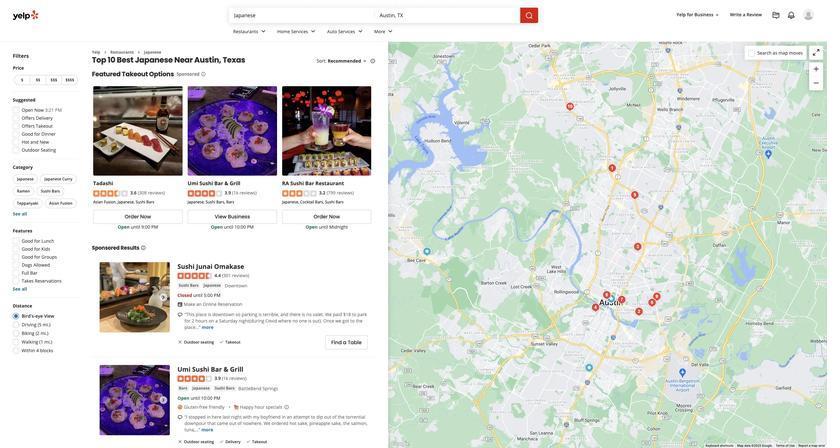Task type: vqa. For each thing, say whether or not it's contained in the screenshot.


Task type: locate. For each thing, give the bounding box(es) containing it.
umi up the japanese, sushi bars, bars
[[188, 180, 198, 187]]

2 seating from the top
[[201, 439, 214, 445]]

4 good from the top
[[22, 254, 33, 260]]

new
[[40, 139, 49, 145]]

sushi junai omakase image
[[605, 293, 618, 305]]

& for top umi sushi bar & grill link
[[225, 180, 228, 187]]

none field the find
[[234, 12, 370, 19]]

now
[[34, 107, 44, 113], [140, 213, 151, 220], [329, 213, 340, 220]]

more link down 'on'
[[202, 324, 214, 330]]

2 order now from the left
[[314, 213, 340, 220]]

outdoor down tuna,…"
[[184, 439, 200, 445]]

an up hot
[[287, 414, 292, 420]]

1 16 close v2 image from the top
[[178, 339, 183, 345]]

0 horizontal spatial sushi bars
[[41, 188, 60, 194]]

delivery down open now 3:21 pm
[[36, 115, 53, 121]]

16 speech v2 image
[[178, 312, 183, 317]]

seating
[[201, 340, 214, 345], [201, 439, 214, 445]]

0 horizontal spatial sushi bars link
[[178, 282, 200, 289]]

2 none field from the left
[[380, 12, 515, 19]]

for for business
[[687, 12, 694, 18]]

0 vertical spatial 16 close v2 image
[[178, 339, 183, 345]]

&
[[225, 180, 228, 187], [224, 365, 228, 374]]

9:00
[[141, 224, 150, 230]]

japanese link up 5:00
[[202, 282, 222, 289]]

1 vertical spatial to
[[350, 318, 355, 324]]

bars,
[[216, 199, 225, 205], [315, 199, 324, 205]]

0 horizontal spatial 3.9
[[215, 375, 221, 381]]

order now link for ra sushi bar restaurant
[[282, 210, 372, 224]]

see all for features
[[13, 286, 27, 292]]

until left 9:00
[[131, 224, 140, 230]]

fukumoto sushi & yakitori image
[[615, 293, 628, 306]]

1 horizontal spatial japanese,
[[188, 199, 205, 205]]

1 vertical spatial mi.)
[[41, 330, 48, 336]]

1 vertical spatial slideshow element
[[100, 365, 170, 435]]

japanese left curry
[[44, 176, 61, 182]]

the down torrential
[[343, 420, 350, 426]]

0 horizontal spatial asian
[[49, 201, 59, 206]]

a right find
[[343, 339, 347, 346]]

1 vertical spatial all
[[22, 286, 27, 292]]

outdoor for takeout
[[184, 340, 200, 345]]

1 vertical spatial we
[[264, 420, 270, 426]]

1 vertical spatial see
[[13, 286, 21, 292]]

japanese, for order
[[282, 199, 299, 205]]

seating down "place…""
[[201, 340, 214, 345]]

24 chevron down v2 image inside restaurants link
[[260, 28, 267, 35]]

0 horizontal spatial restaurants
[[110, 49, 134, 55]]

16 chevron down v2 image right recommended
[[362, 59, 368, 64]]

0 vertical spatial out
[[324, 414, 331, 420]]

3.9 up friendly
[[215, 375, 221, 381]]

offers for offers takeout
[[22, 123, 35, 129]]

0 horizontal spatial of
[[238, 420, 242, 426]]

1 24 chevron down v2 image from the left
[[260, 28, 267, 35]]

0 vertical spatial umi sushi bar & grill link
[[188, 180, 240, 187]]

1 next image from the top
[[160, 293, 167, 301]]

delivery inside group
[[36, 115, 53, 121]]

zoom out image
[[813, 79, 820, 87]]

0 vertical spatial we
[[325, 311, 332, 317]]

stopped
[[189, 414, 206, 420]]

business inside button
[[695, 12, 714, 18]]

0 vertical spatial previous image
[[102, 293, 110, 301]]

an inside "i stopped in here last night with my boyfriend in an attempt to dip out of the torrential downpour that came out of nowhere. we ordered hot sake, pineapple sake, the salmon, tuna,…"
[[287, 414, 292, 420]]

0 vertical spatial japanese link
[[144, 49, 161, 55]]

2 slideshow element from the top
[[100, 365, 170, 435]]

now up 9:00
[[140, 213, 151, 220]]

pm up friendly
[[214, 395, 220, 401]]

more link for sushi
[[201, 427, 213, 433]]

japanese link for sushi
[[202, 282, 222, 289]]

a for find
[[343, 339, 347, 346]]

all down takes
[[22, 286, 27, 292]]

good for lunch
[[22, 238, 54, 244]]

1 order from the left
[[125, 213, 139, 220]]

as
[[773, 50, 778, 56]]

1 vertical spatial 10:00
[[201, 395, 213, 401]]

mi.) right (2
[[41, 330, 48, 336]]

16 close v2 image down 16 speech v2 image
[[178, 439, 183, 444]]

0 vertical spatial outdoor seating
[[184, 340, 214, 345]]

groups
[[41, 254, 57, 260]]

2 japanese, from the left
[[188, 199, 205, 205]]

attempt
[[293, 414, 310, 420]]

map right 'as'
[[779, 50, 788, 56]]

sake, down 'attempt'
[[298, 420, 308, 426]]

ebisu japanese restaurant image
[[564, 100, 577, 113]]

1 vertical spatial see all
[[13, 286, 27, 292]]

16 chevron down v2 image inside recommended dropdown button
[[362, 59, 368, 64]]

here
[[212, 414, 221, 420]]

2 vertical spatial japanese button
[[191, 385, 211, 392]]

$$$
[[51, 77, 57, 83]]

0 vertical spatial business
[[695, 12, 714, 18]]

0 horizontal spatial sake,
[[298, 420, 308, 426]]

japanese link right 16 chevron right v2 image
[[144, 49, 161, 55]]

yelp inside button
[[677, 12, 686, 18]]

2 see all from the top
[[13, 286, 27, 292]]

2 horizontal spatial sushi bars
[[215, 386, 235, 391]]

2 order from the left
[[314, 213, 328, 220]]

group containing suggested
[[11, 97, 79, 155]]

seating down that
[[201, 439, 214, 445]]

restaurants up texas
[[233, 28, 258, 34]]

previous image
[[102, 293, 110, 301], [102, 396, 110, 404]]

saturday
[[219, 318, 238, 324]]

services right auto
[[338, 28, 355, 34]]

the inside "this place is downtown so parking is terrible, and there is no valet. we paid $18 to park for 2 hours on a saturday night(during covid where no one is out). once we got to the place…"
[[356, 318, 363, 324]]

1 horizontal spatial restaurants
[[233, 28, 258, 34]]

0 horizontal spatial view
[[44, 313, 54, 319]]

1 sake, from the left
[[298, 420, 308, 426]]

0 vertical spatial sponsored
[[177, 71, 200, 77]]

0 horizontal spatial 24 chevron down v2 image
[[357, 28, 364, 35]]

sponsored down the near
[[177, 71, 200, 77]]

offers up offers takeout
[[22, 115, 35, 121]]

order up open until 9:00 pm
[[125, 213, 139, 220]]

is right parking
[[259, 311, 262, 317]]

options
[[149, 70, 174, 79]]

for inside yelp for business button
[[687, 12, 694, 18]]

0 horizontal spatial order
[[125, 213, 139, 220]]

sushi bars button up friendly
[[214, 385, 236, 392]]

bird's-
[[22, 313, 35, 319]]

24 chevron down v2 image inside auto services link
[[357, 28, 364, 35]]

24 chevron down v2 image left auto
[[309, 28, 317, 35]]

asian for asian fusion
[[49, 201, 59, 206]]

1 horizontal spatial services
[[338, 28, 355, 34]]

see all button down takes
[[13, 286, 27, 292]]

of left use
[[786, 444, 789, 447]]

1 vertical spatial of
[[238, 420, 242, 426]]

more link down that
[[201, 427, 213, 433]]

24 chevron down v2 image inside more link
[[387, 28, 394, 35]]

1 horizontal spatial 10:00
[[235, 224, 246, 230]]

sushi bars up closed in the bottom of the page
[[179, 283, 199, 288]]

google image
[[390, 440, 411, 448]]

16 checkmark v2 image down came
[[219, 439, 224, 444]]

the
[[356, 318, 363, 324], [338, 414, 345, 420], [343, 420, 350, 426]]

order
[[125, 213, 139, 220], [314, 213, 328, 220]]

4.4
[[215, 272, 221, 278]]

more for sushi
[[201, 427, 213, 433]]

projects image
[[772, 11, 780, 19]]

search
[[758, 50, 772, 56]]

view business
[[215, 213, 250, 220]]

2 vertical spatial mi.)
[[44, 339, 52, 345]]

sponsored left "results"
[[92, 244, 120, 252]]

hot and new
[[22, 139, 49, 145]]

asian inside button
[[49, 201, 59, 206]]

0 horizontal spatial now
[[34, 107, 44, 113]]

4.4 star rating image
[[178, 273, 212, 279]]

none field near
[[380, 12, 515, 19]]

1 horizontal spatial asian
[[93, 199, 103, 205]]

good down features
[[22, 238, 33, 244]]

see all
[[13, 211, 27, 217], [13, 286, 27, 292]]

0 horizontal spatial map
[[779, 50, 788, 56]]

16 checkmark v2 image down saturday
[[219, 339, 224, 345]]

3.9 up the japanese, sushi bars, bars
[[225, 190, 231, 196]]

24 chevron down v2 image for home services
[[309, 28, 317, 35]]

1 see from the top
[[13, 211, 21, 217]]

good for kids
[[22, 246, 50, 252]]

3.6 (308 reviews)
[[130, 190, 165, 196]]

tuna,…"
[[185, 427, 200, 433]]

0 vertical spatial restaurants
[[233, 28, 258, 34]]

3.6 star rating image
[[93, 190, 128, 197]]

group containing category
[[11, 164, 79, 217]]

fusion,
[[104, 199, 117, 205]]

top 10 best japanese near austin, texas
[[92, 55, 245, 65]]

komé image
[[631, 240, 644, 253]]

view right 'eye'
[[44, 313, 54, 319]]

now inside group
[[34, 107, 44, 113]]

3.9 star rating image
[[188, 190, 222, 197], [178, 376, 212, 382]]

16 close v2 image
[[178, 339, 183, 345], [178, 439, 183, 444]]

1 order now from the left
[[125, 213, 151, 220]]

home services link
[[272, 23, 322, 42]]

3.9 (1k reviews) up "view business" link
[[225, 190, 257, 196]]

ichi umi sushi image
[[606, 162, 619, 175]]

a right 'report'
[[809, 444, 811, 447]]

ra
[[282, 180, 289, 187]]

the left torrential
[[338, 414, 345, 420]]

to left "dip" in the bottom left of the page
[[311, 414, 315, 420]]

2 see all button from the top
[[13, 286, 27, 292]]

omakase
[[214, 262, 244, 271]]

2 next image from the top
[[160, 396, 167, 404]]

and right hot
[[30, 139, 38, 145]]

2 order now link from the left
[[282, 210, 372, 224]]

sort:
[[317, 58, 327, 64]]

2 bars, from the left
[[315, 199, 324, 205]]

group
[[809, 62, 824, 90], [11, 97, 79, 155], [11, 164, 79, 217], [11, 228, 79, 292]]

0 vertical spatial yelp
[[677, 12, 686, 18]]

bar inside group
[[30, 270, 37, 276]]

of down night
[[238, 420, 242, 426]]

reviews) right (308
[[148, 190, 165, 196]]

2
[[192, 318, 194, 324]]

bars inside group
[[52, 188, 60, 194]]

1 horizontal spatial now
[[140, 213, 151, 220]]

of right "dip" in the bottom left of the page
[[333, 414, 337, 420]]

outdoor seating
[[184, 340, 214, 345], [184, 439, 214, 445]]

until for umi sushi bar & grill
[[224, 224, 233, 230]]

we inside "this place is downtown so parking is terrible, and there is no valet. we paid $18 to park for 2 hours on a saturday night(during covid where no one is out). once we got to the place…"
[[325, 311, 332, 317]]

japanese down category
[[17, 176, 34, 182]]

16 speech v2 image
[[178, 415, 183, 420]]

Find text field
[[234, 12, 370, 19]]

3.9 star rating image up bars button
[[178, 376, 212, 382]]

1 vertical spatial sushi bars
[[179, 283, 199, 288]]

my
[[253, 414, 259, 420]]

1 see all from the top
[[13, 211, 27, 217]]

1 horizontal spatial restaurants link
[[228, 23, 272, 42]]

option group
[[11, 303, 79, 356]]

seating for takeout
[[201, 340, 214, 345]]

see all button for features
[[13, 286, 27, 292]]

2 services from the left
[[338, 28, 355, 34]]

mi.) for driving (5 mi.)
[[43, 322, 50, 328]]

until for ra sushi bar restaurant
[[319, 224, 328, 230]]

closed
[[178, 292, 192, 298]]

dogs
[[22, 262, 32, 268]]

0 vertical spatial &
[[225, 180, 228, 187]]

japanese link
[[144, 49, 161, 55], [202, 282, 222, 289], [191, 385, 211, 392]]

japanese link for umi
[[191, 385, 211, 392]]

reviews) up battlebend
[[229, 375, 247, 381]]

16 info v2 image
[[370, 59, 376, 64], [141, 245, 146, 250]]

2 see from the top
[[13, 286, 21, 292]]

1 vertical spatial more
[[201, 427, 213, 433]]

& for the bottom umi sushi bar & grill link
[[224, 365, 228, 374]]

16 close v2 image for takeout
[[178, 339, 183, 345]]

more link for junai
[[202, 324, 214, 330]]

expand map image
[[813, 49, 820, 56]]

2 previous image from the top
[[102, 396, 110, 404]]

None field
[[234, 12, 370, 19], [380, 12, 515, 19]]

0 horizontal spatial sponsored
[[92, 244, 120, 252]]

see for category
[[13, 211, 21, 217]]

2 24 chevron down v2 image from the left
[[387, 28, 394, 35]]

sushi junai omakase image
[[100, 262, 170, 332]]

2 offers from the top
[[22, 123, 35, 129]]

2 24 chevron down v2 image from the left
[[309, 28, 317, 35]]

0 vertical spatial of
[[333, 414, 337, 420]]

now up offers delivery at the left
[[34, 107, 44, 113]]

2 16 close v2 image from the top
[[178, 439, 183, 444]]

1 vertical spatial outdoor
[[184, 340, 200, 345]]

within 4 blocks
[[22, 347, 53, 353]]

open down japanese, cocktail bars, sushi bars
[[306, 224, 318, 230]]

an down closed until 5:00 pm
[[196, 301, 202, 307]]

battlebend springs
[[238, 386, 278, 392]]

we inside "i stopped in here last night with my boyfriend in an attempt to dip out of the torrential downpour that came out of nowhere. we ordered hot sake, pineapple sake, the salmon, tuna,…"
[[264, 420, 270, 426]]

restaurants link
[[228, 23, 272, 42], [110, 49, 134, 55]]

1 offers from the top
[[22, 115, 35, 121]]

yelp for yelp for business
[[677, 12, 686, 18]]

0 horizontal spatial none field
[[234, 12, 370, 19]]

business
[[695, 12, 714, 18], [228, 213, 250, 220]]

1 horizontal spatial sushi bars link
[[214, 385, 236, 392]]

1 bars, from the left
[[216, 199, 225, 205]]

tenten image
[[600, 289, 613, 301]]

1 vertical spatial no
[[293, 318, 298, 324]]

order up open until midnight
[[314, 213, 328, 220]]

info icon image
[[284, 404, 289, 410], [284, 404, 289, 410]]

write
[[730, 12, 742, 18]]

uchi image
[[589, 301, 602, 314]]

moves
[[789, 50, 803, 56]]

16 info v2 image right "results"
[[141, 245, 146, 250]]

1 vertical spatial open until 10:00 pm
[[178, 395, 220, 401]]

good down good for lunch
[[22, 246, 33, 252]]

0 horizontal spatial business
[[228, 213, 250, 220]]

10
[[108, 55, 115, 65]]

1 horizontal spatial order now link
[[282, 210, 372, 224]]

reviews)
[[148, 190, 165, 196], [240, 190, 257, 196], [337, 190, 354, 196], [232, 272, 249, 278], [229, 375, 247, 381]]

order now
[[125, 213, 151, 220], [314, 213, 340, 220]]

services
[[291, 28, 308, 34], [338, 28, 355, 34]]

0 vertical spatial seating
[[201, 340, 214, 345]]

bar for the bottom umi sushi bar & grill link
[[211, 365, 222, 374]]

1 vertical spatial previous image
[[102, 396, 110, 404]]

more link
[[202, 324, 214, 330], [201, 427, 213, 433]]

0 vertical spatial umi
[[188, 180, 198, 187]]

is up 'on'
[[208, 311, 211, 317]]

mi.) for walking (1 mi.)
[[44, 339, 52, 345]]

3 japanese, from the left
[[282, 199, 299, 205]]

hours
[[195, 318, 208, 324]]

1 slideshow element from the top
[[100, 262, 170, 332]]

0 horizontal spatial we
[[264, 420, 270, 426]]

sponsored for sponsored
[[177, 71, 200, 77]]

sugar pine image
[[629, 189, 641, 201]]

sushi bars link up closed in the bottom of the page
[[178, 282, 200, 289]]

slideshow element
[[100, 262, 170, 332], [100, 365, 170, 435]]

2 all from the top
[[22, 286, 27, 292]]

for for dinner
[[34, 131, 40, 137]]

a right 'on'
[[215, 318, 218, 324]]

0 vertical spatial delivery
[[36, 115, 53, 121]]

2 vertical spatial outdoor
[[184, 439, 200, 445]]

0 horizontal spatial japanese,
[[118, 199, 135, 205]]

an
[[196, 301, 202, 307], [287, 414, 292, 420]]

16 checkmark v2 image down the nowhere.
[[246, 439, 251, 444]]

1 vertical spatial restaurants link
[[110, 49, 134, 55]]

japanese button right bars button
[[191, 385, 211, 392]]

reviews) for umi sushi bar & grill
[[240, 190, 257, 196]]

paid
[[333, 311, 342, 317]]

1 vertical spatial see all button
[[13, 286, 27, 292]]

1 good from the top
[[22, 131, 33, 137]]

came
[[217, 420, 228, 426]]

16 close v2 image down 16 speech v2 icon
[[178, 339, 183, 345]]

reviews) for tadashi
[[148, 190, 165, 196]]

2 vertical spatial of
[[786, 444, 789, 447]]

1 all from the top
[[22, 211, 27, 217]]

3.9 star rating image up the japanese, sushi bars, bars
[[188, 190, 222, 197]]

home services
[[277, 28, 308, 34]]

1 previous image from the top
[[102, 293, 110, 301]]

16 chevron down v2 image inside yelp for business button
[[715, 12, 720, 17]]

0 vertical spatial no
[[306, 311, 312, 317]]

more for junai
[[202, 324, 214, 330]]

see all down takes
[[13, 286, 27, 292]]

sake,
[[298, 420, 308, 426], [331, 420, 342, 426]]

order now for ra sushi bar restaurant
[[314, 213, 340, 220]]

0 vertical spatial sushi bars link
[[178, 282, 200, 289]]

takeout up 'dinner'
[[36, 123, 53, 129]]

mi.) right (1
[[44, 339, 52, 345]]

good for good for groups
[[22, 254, 33, 260]]

asian for asian fusion, japanese, sushi bars
[[93, 199, 103, 205]]

driving
[[22, 322, 36, 328]]

terms of use link
[[776, 444, 795, 447]]

0 vertical spatial 10:00
[[235, 224, 246, 230]]

out).
[[313, 318, 322, 324]]

japanese inside button
[[44, 176, 61, 182]]

3.2
[[319, 190, 326, 196]]

free
[[199, 404, 208, 410]]

0 vertical spatial mi.)
[[43, 322, 50, 328]]

1 vertical spatial delivery
[[226, 439, 241, 445]]

place…"
[[185, 324, 201, 330]]

bars button
[[178, 385, 189, 392]]

pm for takeout
[[55, 107, 62, 113]]

until left the midnight
[[319, 224, 328, 230]]

0 vertical spatial 3.9
[[225, 190, 231, 196]]

3 good from the top
[[22, 246, 33, 252]]

nowhere.
[[243, 420, 263, 426]]

0 vertical spatial open until 10:00 pm
[[211, 224, 254, 230]]

cocktail
[[300, 199, 314, 205]]

0 vertical spatial 16 info v2 image
[[370, 59, 376, 64]]

2 horizontal spatial japanese,
[[282, 199, 299, 205]]

16 checkmark v2 image
[[219, 339, 224, 345], [219, 439, 224, 444], [246, 439, 251, 444]]

24 chevron down v2 image
[[357, 28, 364, 35], [387, 28, 394, 35]]

reviews) for ra sushi bar restaurant
[[337, 190, 354, 196]]

japanese up options
[[135, 55, 173, 65]]

1 horizontal spatial 24 chevron down v2 image
[[387, 28, 394, 35]]

16 happy hour specials v2 image
[[234, 405, 239, 410]]

1 services from the left
[[291, 28, 308, 34]]

bar for ra sushi bar restaurant "link"
[[305, 180, 314, 187]]

0 vertical spatial sushi bars button
[[37, 186, 64, 196]]

category
[[13, 164, 33, 170]]

order for tadashi
[[125, 213, 139, 220]]

pm for stopped
[[214, 395, 220, 401]]

1 outdoor seating from the top
[[184, 340, 214, 345]]

1 horizontal spatial 3.9
[[225, 190, 231, 196]]

bars, for view
[[216, 199, 225, 205]]

make
[[184, 301, 195, 307]]

2 sake, from the left
[[331, 420, 342, 426]]

search as map moves
[[758, 50, 803, 56]]

24 chevron down v2 image
[[260, 28, 267, 35], [309, 28, 317, 35]]

0 vertical spatial outdoor
[[22, 147, 39, 153]]

outdoor seating down tuna,…"
[[184, 439, 214, 445]]

2 good from the top
[[22, 238, 33, 244]]

takeout down saturday
[[226, 340, 241, 345]]

is
[[208, 311, 211, 317], [259, 311, 262, 317], [302, 311, 305, 317], [308, 318, 312, 324]]

24 chevron down v2 image right auto services
[[357, 28, 364, 35]]

1 horizontal spatial order now
[[314, 213, 340, 220]]

open for tadashi
[[118, 224, 130, 230]]

reviews) right "(799"
[[337, 190, 354, 196]]

until for tadashi
[[131, 224, 140, 230]]

1 vertical spatial 16 close v2 image
[[178, 439, 183, 444]]

open
[[22, 107, 33, 113], [118, 224, 130, 230], [211, 224, 223, 230], [306, 224, 318, 230], [178, 395, 190, 401]]

grill up battlebend
[[230, 365, 243, 374]]

1 order now link from the left
[[93, 210, 183, 224]]

japanese
[[144, 49, 161, 55], [135, 55, 173, 65], [17, 176, 34, 182], [44, 176, 61, 182], [204, 283, 221, 288], [192, 386, 210, 391]]

use
[[790, 444, 795, 447]]

order now up open until 9:00 pm
[[125, 213, 151, 220]]

1 24 chevron down v2 image from the left
[[357, 28, 364, 35]]

$$$$
[[65, 77, 74, 83]]

mi.) right (5
[[43, 322, 50, 328]]

1 seating from the top
[[201, 340, 214, 345]]

©2023
[[752, 444, 761, 447]]

1 vertical spatial and
[[280, 311, 288, 317]]

open until 10:00 pm up free
[[178, 395, 220, 401]]

next image
[[160, 293, 167, 301], [160, 396, 167, 404]]

delivery down came
[[226, 439, 241, 445]]

good up hot
[[22, 131, 33, 137]]

1 see all button from the top
[[13, 211, 27, 217]]

0 vertical spatial umi sushi bar & grill
[[188, 180, 240, 187]]

0 horizontal spatial yelp
[[92, 49, 100, 55]]

open until 10:00 pm down view business
[[211, 224, 254, 230]]

1 vertical spatial umi
[[178, 365, 191, 374]]

open up "results"
[[118, 224, 130, 230]]

0 vertical spatial see all button
[[13, 211, 27, 217]]

restaurants left 16 chevron right v2 image
[[110, 49, 134, 55]]

2 horizontal spatial now
[[329, 213, 340, 220]]

in up that
[[207, 414, 211, 420]]

1 vertical spatial 16 info v2 image
[[141, 245, 146, 250]]

0 vertical spatial japanese button
[[13, 174, 38, 184]]

a
[[743, 12, 746, 18], [215, 318, 218, 324], [343, 339, 347, 346], [809, 444, 811, 447]]

order now up open until midnight
[[314, 213, 340, 220]]

filters
[[13, 52, 29, 59]]

1 none field from the left
[[234, 12, 370, 19]]

last
[[223, 414, 230, 420]]

business categories element
[[228, 23, 815, 42]]

see up distance at the bottom left of the page
[[13, 286, 21, 292]]

0 horizontal spatial order now
[[125, 213, 151, 220]]

texas
[[223, 55, 245, 65]]

16 chevron down v2 image
[[715, 12, 720, 17], [362, 59, 368, 64]]

results
[[121, 244, 139, 252]]

featured takeout options
[[92, 70, 174, 79]]

10:00 up gluten-free friendly
[[201, 395, 213, 401]]

keyboard shortcuts
[[706, 444, 734, 447]]

report a map error link
[[799, 444, 825, 447]]

until
[[131, 224, 140, 230], [224, 224, 233, 230], [319, 224, 328, 230], [193, 292, 203, 298], [191, 395, 200, 401]]

to right $18
[[352, 311, 356, 317]]

1 vertical spatial offers
[[22, 123, 35, 129]]

price group
[[13, 65, 79, 86]]

24 chevron down v2 image inside home services link
[[309, 28, 317, 35]]

None search field
[[229, 8, 540, 23]]

2 outdoor seating from the top
[[184, 439, 214, 445]]

asian left the fusion,
[[93, 199, 103, 205]]

order now link down asian fusion, japanese, sushi bars
[[93, 210, 183, 224]]



Task type: describe. For each thing, give the bounding box(es) containing it.
open down suggested
[[22, 107, 33, 113]]

for for groups
[[34, 254, 40, 260]]

$ button
[[14, 75, 30, 85]]

2 horizontal spatial of
[[786, 444, 789, 447]]

1 vertical spatial umi sushi bar & grill link
[[178, 365, 243, 374]]

open for umi sushi bar & grill
[[211, 224, 223, 230]]

3.9 for the top 3.9 star rating image
[[225, 190, 231, 196]]

outdoor inside group
[[22, 147, 39, 153]]

all for features
[[22, 286, 27, 292]]

place
[[196, 311, 207, 317]]

japanese, sushi bars, bars
[[188, 199, 234, 205]]

takes reservations
[[22, 278, 62, 284]]

"this place is downtown so parking is terrible, and there is no valet. we paid $18 to park for 2 hours on a saturday night(during covid where no one is out). once we got to the place…"
[[185, 311, 367, 330]]

downpour
[[185, 420, 206, 426]]

bars down 3.6 (308 reviews) at the top left of page
[[146, 199, 154, 205]]

order for ra sushi bar restaurant
[[314, 213, 328, 220]]

now for ra sushi bar restaurant
[[329, 213, 340, 220]]

covid
[[266, 318, 277, 324]]

view inside option group
[[44, 313, 54, 319]]

2 horizontal spatial sushi bars button
[[214, 385, 236, 392]]

0 vertical spatial sushi bars
[[41, 188, 60, 194]]

0 vertical spatial view
[[215, 213, 227, 220]]

valet.
[[313, 311, 324, 317]]

hour
[[255, 404, 265, 410]]

0 horizontal spatial 10:00
[[201, 395, 213, 401]]

ramen
[[17, 188, 30, 194]]

takeout down best
[[122, 70, 148, 79]]

hot
[[290, 420, 297, 426]]

1 vertical spatial out
[[229, 420, 236, 426]]

ra sushi bar restaurant
[[282, 180, 344, 187]]

0 vertical spatial 3.9 star rating image
[[188, 190, 222, 197]]

1 horizontal spatial sushi bars
[[179, 283, 199, 288]]

open until midnight
[[306, 224, 348, 230]]

tadashi image
[[421, 245, 433, 258]]

bars down 3.2 (799 reviews)
[[336, 199, 344, 205]]

more link
[[369, 23, 400, 42]]

kids
[[41, 246, 50, 252]]

for for kids
[[34, 246, 40, 252]]

we
[[335, 318, 341, 324]]

map for moves
[[779, 50, 788, 56]]

group containing features
[[11, 228, 79, 292]]

full bar
[[22, 270, 37, 276]]

offers for offers delivery
[[22, 115, 35, 121]]

features
[[13, 228, 32, 234]]

report a map error
[[799, 444, 825, 447]]

0 horizontal spatial (1k
[[222, 375, 228, 381]]

home
[[277, 28, 290, 34]]

near
[[174, 55, 193, 65]]

16 close v2 image for delivery
[[178, 439, 183, 444]]

write a review link
[[728, 9, 765, 21]]

write a review
[[730, 12, 762, 18]]

1 vertical spatial umi sushi bar & grill
[[178, 365, 243, 374]]

outdoor for delivery
[[184, 439, 200, 445]]

japanese right bars button
[[192, 386, 210, 391]]

allowed
[[33, 262, 50, 268]]

16 gluten free v2 image
[[178, 405, 183, 410]]

16 chevron right v2 image
[[103, 50, 108, 55]]

bar for top umi sushi bar & grill link
[[214, 180, 223, 187]]

option group containing distance
[[11, 303, 79, 356]]

zoom in image
[[813, 65, 820, 73]]

japanese curry
[[44, 176, 72, 182]]

top
[[92, 55, 106, 65]]

services for home services
[[291, 28, 308, 34]]

(5
[[38, 322, 42, 328]]

1 vertical spatial 3.9 (1k reviews)
[[215, 375, 247, 381]]

16 chevron down v2 image for yelp for business
[[715, 12, 720, 17]]

suggested
[[13, 97, 36, 103]]

takeout down the nowhere.
[[252, 439, 267, 445]]

map for error
[[812, 444, 818, 447]]

japanese up 5:00
[[204, 283, 221, 288]]

for inside "this place is downtown so parking is terrible, and there is no valet. we paid $18 to park for 2 hours on a saturday night(during covid where no one is out). once we got to the place…"
[[185, 318, 191, 324]]

christina o. image
[[803, 9, 815, 20]]

that
[[207, 420, 216, 426]]

1 vertical spatial the
[[338, 414, 345, 420]]

and inside "this place is downtown so parking is terrible, and there is no valet. we paid $18 to park for 2 hours on a saturday night(during covid where no one is out). once we got to the place…"
[[280, 311, 288, 317]]

full
[[22, 270, 29, 276]]

battlebend
[[238, 386, 262, 392]]

(2
[[36, 330, 39, 336]]

(799
[[327, 190, 336, 196]]

0 horizontal spatial no
[[293, 318, 298, 324]]

outdoor seating
[[22, 147, 56, 153]]

services for auto services
[[338, 28, 355, 34]]

4.4 (301 reviews)
[[215, 272, 249, 278]]

map
[[738, 444, 744, 447]]

16 reservation v2 image
[[178, 302, 183, 307]]

pm for place
[[214, 292, 221, 298]]

good for groups
[[22, 254, 57, 260]]

for for lunch
[[34, 238, 40, 244]]

happy
[[240, 404, 254, 410]]

japanese right 16 chevron right v2 image
[[144, 49, 161, 55]]

1 japanese, from the left
[[118, 199, 135, 205]]

is up "one"
[[302, 311, 305, 317]]

1 vertical spatial 3.9 star rating image
[[178, 376, 212, 382]]

takes
[[22, 278, 34, 284]]

map region
[[374, 25, 827, 448]]

one
[[299, 318, 307, 324]]

0 vertical spatial grill
[[230, 180, 240, 187]]

$$
[[36, 77, 40, 83]]

1 horizontal spatial of
[[333, 414, 337, 420]]

springs
[[263, 386, 278, 392]]

happy hour specials
[[240, 404, 282, 410]]

open for ra sushi bar restaurant
[[306, 224, 318, 230]]

best
[[117, 55, 133, 65]]

16 chevron right v2 image
[[136, 50, 141, 55]]

good for good for kids
[[22, 246, 33, 252]]

more
[[374, 28, 385, 34]]

until left 5:00
[[193, 292, 203, 298]]

0 vertical spatial 3.9 (1k reviews)
[[225, 190, 257, 196]]

terms
[[776, 444, 785, 447]]

order now link for tadashi
[[93, 210, 183, 224]]

dip
[[317, 414, 323, 420]]

bars inside bars button
[[179, 386, 187, 391]]

3.2 star rating image
[[282, 190, 317, 197]]

24 chevron down v2 image for restaurants
[[260, 28, 267, 35]]

umi for top umi sushi bar & grill link
[[188, 180, 198, 187]]

open up 16 gluten free v2 icon
[[178, 395, 190, 401]]

1 vertical spatial sushi bars link
[[214, 385, 236, 392]]

slideshow element for umi
[[100, 365, 170, 435]]

parking
[[242, 311, 257, 317]]

0 vertical spatial to
[[352, 311, 356, 317]]

next image for umi
[[160, 396, 167, 404]]

order now for tadashi
[[125, 213, 151, 220]]

3:21
[[45, 107, 54, 113]]

midnight
[[329, 224, 348, 230]]

ra sushi bar restaurant image
[[603, 292, 616, 305]]

online
[[203, 301, 217, 307]]

user actions element
[[672, 8, 824, 47]]

reviews) up downtown on the left of page
[[232, 272, 249, 278]]

pm down view business
[[247, 224, 254, 230]]

japanese button for sushi
[[202, 282, 222, 289]]

2 in from the left
[[282, 414, 286, 420]]

featured
[[92, 70, 121, 79]]

bars up "view business" link
[[226, 199, 234, 205]]

previous image for sushi junai omakase
[[102, 293, 110, 301]]

dinner
[[41, 131, 56, 137]]

24 chevron down v2 image for more
[[387, 28, 394, 35]]

seating for delivery
[[201, 439, 214, 445]]

see all button for category
[[13, 211, 27, 217]]

dogs allowed
[[22, 262, 50, 268]]

"this
[[185, 311, 195, 317]]

5:00
[[204, 292, 213, 298]]

is right "one"
[[308, 318, 312, 324]]

sushi junai omakase link
[[178, 262, 244, 271]]

outdoor seating for delivery
[[184, 439, 214, 445]]

2 vertical spatial the
[[343, 420, 350, 426]]

next image for sushi
[[160, 293, 167, 301]]

now for tadashi
[[140, 213, 151, 220]]

fusion
[[60, 201, 72, 206]]

search image
[[525, 12, 533, 19]]

lunch
[[41, 238, 54, 244]]

sponsored results
[[92, 244, 139, 252]]

gluten-
[[184, 404, 199, 410]]

restaurants inside restaurants link
[[233, 28, 258, 34]]

reservations
[[35, 278, 62, 284]]

a for report
[[809, 444, 811, 447]]

kemuri tatsu-ya image
[[633, 305, 646, 318]]

bars, for order
[[315, 199, 324, 205]]

sa-tén - canopy image
[[646, 296, 659, 309]]

"i stopped in here last night with my boyfriend in an attempt to dip out of the torrential downpour that came out of nowhere. we ordered hot sake, pineapple sake, the salmon, tuna,…"
[[185, 414, 368, 433]]

umi sushi bar & grill image
[[100, 365, 170, 435]]

(1
[[39, 339, 43, 345]]

0 horizontal spatial 16 info v2 image
[[141, 245, 146, 250]]

previous image for umi sushi bar & grill
[[102, 396, 110, 404]]

1 vertical spatial grill
[[230, 365, 243, 374]]

a for write
[[743, 12, 746, 18]]

offers takeout
[[22, 123, 53, 129]]

1 horizontal spatial out
[[324, 414, 331, 420]]

see all for category
[[13, 211, 27, 217]]

4
[[36, 347, 39, 353]]

3.9 for the bottom 3.9 star rating image
[[215, 375, 221, 381]]

0 horizontal spatial and
[[30, 139, 38, 145]]

restaurant
[[316, 180, 344, 187]]

uroko image
[[651, 290, 663, 303]]

all for category
[[22, 211, 27, 217]]

bars left battlebend
[[226, 386, 235, 391]]

1 in from the left
[[207, 414, 211, 420]]

yelp for "yelp" link
[[92, 49, 100, 55]]

1 vertical spatial restaurants
[[110, 49, 134, 55]]

austin,
[[194, 55, 221, 65]]

1 vertical spatial business
[[228, 213, 250, 220]]

recommended
[[328, 58, 361, 64]]

with
[[243, 414, 252, 420]]

asian fusion button
[[45, 199, 77, 208]]

a inside "this place is downtown so parking is terrible, and there is no valet. we paid $18 to park for 2 hours on a saturday night(during covid where no one is out). once we got to the place…"
[[215, 318, 218, 324]]

umi sushi bar & grill image
[[583, 361, 596, 374]]

notifications image
[[788, 11, 795, 19]]

mi.) for biking (2 mi.)
[[41, 330, 48, 336]]

outdoor seating for takeout
[[184, 340, 214, 345]]

japanese, for view
[[188, 199, 205, 205]]

slideshow element for sushi
[[100, 262, 170, 332]]

good for good for lunch
[[22, 238, 33, 244]]

shortcuts
[[720, 444, 734, 447]]

bars down 4.4 star rating image on the bottom left of the page
[[190, 283, 199, 288]]

find a table link
[[325, 335, 368, 349]]

on
[[209, 318, 214, 324]]

0 vertical spatial (1k
[[232, 190, 238, 196]]

umi for the bottom umi sushi bar & grill link
[[178, 365, 191, 374]]

24 chevron down v2 image for auto services
[[357, 28, 364, 35]]

keyboard
[[706, 444, 719, 447]]

16 chevron down v2 image for recommended
[[362, 59, 368, 64]]

16 info v2 image
[[201, 72, 206, 77]]

google
[[762, 444, 772, 447]]

japanese curry button
[[40, 174, 77, 184]]

to inside "i stopped in here last night with my boyfriend in an attempt to dip out of the torrential downpour that came out of nowhere. we ordered hot sake, pineapple sake, the salmon, tuna,…"
[[311, 414, 315, 420]]

good for good for dinner
[[22, 131, 33, 137]]

takeout inside group
[[36, 123, 53, 129]]

ra sushi bar restaurant link
[[282, 180, 344, 187]]

until up gluten-
[[191, 395, 200, 401]]

sushi bars button inside group
[[37, 186, 64, 196]]

japanese button for umi
[[191, 385, 211, 392]]

see for features
[[13, 286, 21, 292]]

park
[[358, 311, 367, 317]]

3.2 (799 reviews)
[[319, 190, 354, 196]]

1 horizontal spatial no
[[306, 311, 312, 317]]

sponsored for sponsored results
[[92, 244, 120, 252]]

1 vertical spatial sushi bars button
[[178, 282, 200, 289]]

0 vertical spatial restaurants link
[[228, 23, 272, 42]]

yelp for business button
[[674, 9, 723, 21]]

Near text field
[[380, 12, 515, 19]]

0 horizontal spatial an
[[196, 301, 202, 307]]

biking
[[22, 330, 34, 336]]

walking (1 mi.)
[[22, 339, 52, 345]]

pm right 9:00
[[151, 224, 158, 230]]



